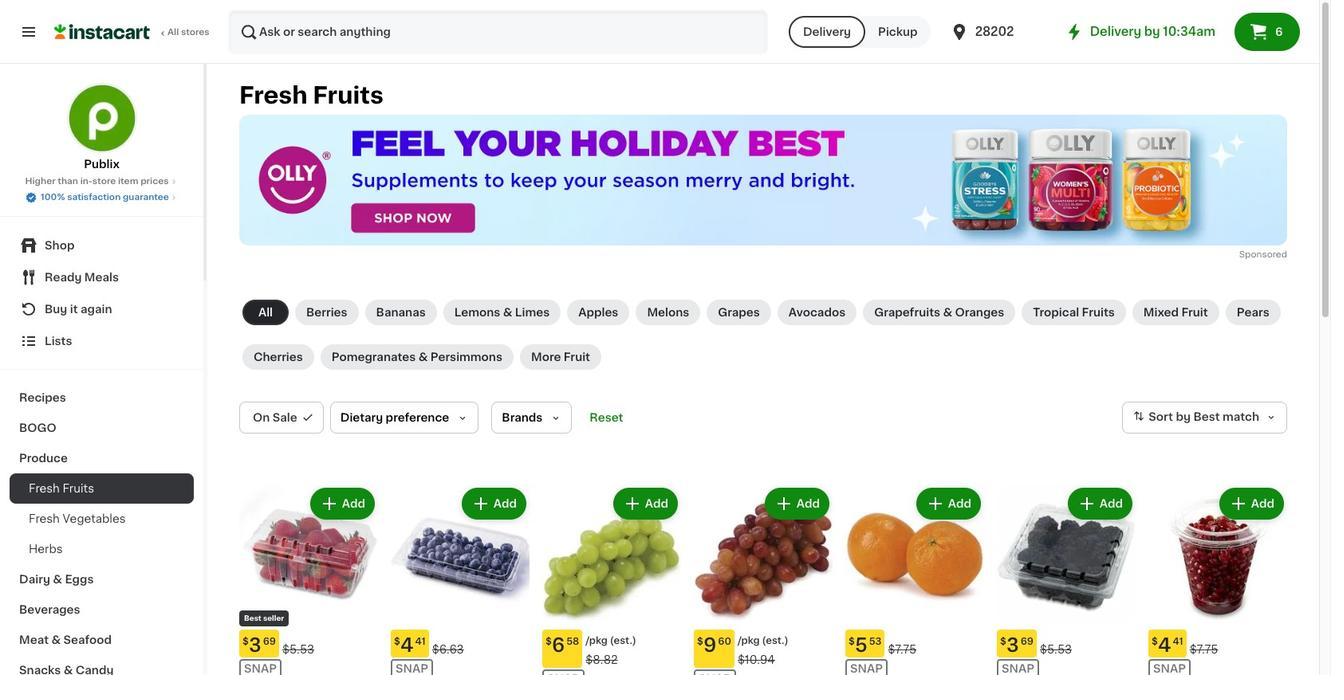Task type: vqa. For each thing, say whether or not it's contained in the screenshot.


Task type: describe. For each thing, give the bounding box(es) containing it.
lemons & limes link
[[443, 300, 561, 326]]

$ 4 41 for $6.63
[[394, 637, 426, 655]]

ready
[[45, 272, 82, 283]]

seller
[[263, 615, 284, 622]]

tropical fruits
[[1033, 307, 1115, 318]]

preference
[[386, 413, 449, 424]]

$ for $9.60 per package (estimated) original price: $10.94 element
[[697, 638, 703, 647]]

add button for product group containing 9
[[766, 490, 828, 519]]

by for delivery
[[1144, 26, 1160, 37]]

add button for first product group from the left
[[312, 490, 373, 519]]

69 for first product group from the left
[[263, 638, 276, 647]]

6 inside button
[[1275, 26, 1283, 37]]

buy
[[45, 304, 67, 315]]

delivery for delivery
[[803, 26, 851, 37]]

$8.82
[[586, 655, 618, 666]]

28202
[[975, 26, 1014, 37]]

1 product group from the left
[[239, 485, 378, 676]]

brands
[[502, 413, 543, 424]]

grapefruits
[[874, 307, 940, 318]]

berries link
[[295, 300, 359, 326]]

$4.41 original price: $6.63 element
[[391, 630, 530, 658]]

$9.60 per package (estimated) original price: $10.94 element
[[694, 630, 833, 669]]

fresh fruits inside fresh fruits link
[[29, 483, 94, 495]]

2 horizontal spatial fruits
[[1082, 307, 1115, 318]]

& for pomegranates
[[418, 352, 428, 363]]

4 for $6.63
[[400, 637, 414, 655]]

4 for $7.75
[[1158, 637, 1171, 655]]

meat & seafood link
[[10, 625, 194, 656]]

recipes link
[[10, 383, 194, 413]]

spo
[[1239, 251, 1257, 259]]

lemons & limes
[[454, 307, 550, 318]]

publix logo image
[[67, 83, 137, 153]]

produce link
[[10, 443, 194, 474]]

60
[[718, 638, 731, 647]]

delivery by 10:34am
[[1090, 26, 1216, 37]]

delivery button
[[789, 16, 866, 48]]

snap for first product group from the left
[[244, 664, 277, 675]]

$ 4 41 for $7.75
[[1152, 637, 1184, 655]]

ready meals
[[45, 272, 119, 283]]

& for lemons
[[503, 307, 512, 318]]

5
[[855, 637, 868, 655]]

add button for sixth product group from the left
[[1069, 490, 1131, 519]]

bogo link
[[10, 413, 194, 443]]

guarantee
[[123, 193, 169, 202]]

beverages link
[[10, 595, 194, 625]]

cherries link
[[242, 345, 314, 370]]

on
[[253, 413, 270, 424]]

eggs
[[65, 574, 94, 585]]

$5.53 original price: $7.75 element
[[846, 630, 984, 658]]

again
[[81, 304, 112, 315]]

$ 6 58
[[546, 637, 579, 655]]

meat & seafood
[[19, 635, 112, 646]]

reset
[[590, 413, 623, 424]]

all for all stores
[[168, 28, 179, 37]]

dietary preference button
[[330, 402, 479, 434]]

$ 3 69 for first product group from the left
[[242, 637, 276, 655]]

shop
[[45, 240, 75, 251]]

$7.75 for 4
[[1190, 645, 1218, 656]]

53
[[869, 638, 882, 647]]

add for the add button related to sixth product group from the right
[[494, 499, 517, 510]]

mixed fruit
[[1144, 307, 1208, 318]]

add button for 1st product group from right
[[1221, 490, 1283, 519]]

3 for first product group from the left
[[249, 637, 261, 655]]

snap for 1st product group from right
[[1153, 664, 1186, 675]]

add for the add button corresponding to product group containing 5
[[948, 499, 972, 510]]

58
[[566, 638, 579, 647]]

bananas link
[[365, 300, 437, 326]]

$ 9 60
[[697, 637, 731, 655]]

$ for $3.69 original price: $5.53 element corresponding to first product group from the left
[[242, 638, 249, 647]]

$7.75 for 5
[[888, 645, 917, 656]]

fruit for more fruit
[[564, 352, 590, 363]]

ready meals link
[[10, 262, 194, 294]]

$6.63
[[432, 645, 464, 656]]

41 for $6.63
[[415, 638, 426, 647]]

• sponsored: olly gummy bottles image
[[239, 115, 1287, 246]]

best for best match
[[1194, 412, 1220, 423]]

all for all
[[258, 307, 273, 318]]

add for the add button associated with first product group from the left
[[342, 499, 365, 510]]

tropical fruits link
[[1022, 300, 1126, 326]]

pickup button
[[866, 16, 931, 48]]

oranges
[[955, 307, 1004, 318]]

service type group
[[789, 16, 931, 48]]

ready meals button
[[10, 262, 194, 294]]

/pkg for 9
[[738, 637, 760, 646]]

lists
[[45, 336, 72, 347]]

10:34am
[[1163, 26, 1216, 37]]

satisfaction
[[67, 193, 121, 202]]

all stores
[[168, 28, 210, 37]]

herbs link
[[10, 534, 194, 565]]

buy it again
[[45, 304, 112, 315]]

$5.53 for sixth product group from the left
[[1040, 645, 1072, 656]]

$ for $4.41 original price: $6.63 element
[[394, 638, 400, 647]]

berries
[[306, 307, 347, 318]]

persimmons
[[431, 352, 502, 363]]

avocados
[[789, 307, 846, 318]]

apples link
[[567, 300, 630, 326]]

meat
[[19, 635, 49, 646]]

$ 5 53
[[849, 637, 882, 655]]

higher than in-store item prices link
[[25, 175, 178, 188]]

apples
[[578, 307, 618, 318]]

$ for $3.69 original price: $5.53 element corresponding to sixth product group from the left
[[1000, 638, 1007, 647]]

add for product group containing 9's the add button
[[797, 499, 820, 510]]

product group containing 9
[[694, 485, 833, 676]]

Best match Sort by field
[[1122, 402, 1287, 434]]

add for the add button for 1st product group from right
[[1251, 499, 1275, 510]]

Search field
[[230, 11, 766, 53]]

2 vertical spatial fruits
[[63, 483, 94, 495]]

pomegranates
[[332, 352, 416, 363]]

lists link
[[10, 325, 194, 357]]

100% satisfaction guarantee button
[[25, 188, 179, 204]]

7 product group from the left
[[1149, 485, 1287, 676]]

bogo
[[19, 423, 56, 434]]

100%
[[41, 193, 65, 202]]

dietary
[[340, 413, 383, 424]]

pomegranates & persimmons
[[332, 352, 502, 363]]

6 product group from the left
[[997, 485, 1136, 676]]

higher
[[25, 177, 56, 186]]

add button for product group containing 6
[[615, 490, 676, 519]]

fresh fruits link
[[10, 474, 194, 504]]

nsored
[[1257, 251, 1287, 259]]

0 vertical spatial fresh
[[239, 84, 308, 107]]

tropical
[[1033, 307, 1079, 318]]



Task type: locate. For each thing, give the bounding box(es) containing it.
0 horizontal spatial 4
[[400, 637, 414, 655]]

fruit inside mixed fruit link
[[1182, 307, 1208, 318]]

fresh inside fresh fruits link
[[29, 483, 60, 495]]

5 $ from the left
[[849, 638, 855, 647]]

all left "stores"
[[168, 28, 179, 37]]

$ 4 41 inside $4.41 original price: $6.63 element
[[394, 637, 426, 655]]

bananas
[[376, 307, 426, 318]]

2 add from the left
[[494, 499, 517, 510]]

1 snap from the left
[[244, 664, 277, 675]]

1 vertical spatial fruits
[[1082, 307, 1115, 318]]

match
[[1223, 412, 1259, 423]]

1 vertical spatial fruit
[[564, 352, 590, 363]]

None search field
[[228, 10, 768, 54]]

delivery for delivery by 10:34am
[[1090, 26, 1141, 37]]

fruit
[[1182, 307, 1208, 318], [564, 352, 590, 363]]

0 horizontal spatial $ 3 69
[[242, 637, 276, 655]]

limes
[[515, 307, 550, 318]]

$
[[242, 638, 249, 647], [394, 638, 400, 647], [546, 638, 552, 647], [697, 638, 703, 647], [849, 638, 855, 647], [1000, 638, 1007, 647], [1152, 638, 1158, 647]]

2 vertical spatial fresh
[[29, 514, 60, 525]]

& left limes
[[503, 307, 512, 318]]

0 horizontal spatial /pkg (est.)
[[586, 637, 636, 646]]

1 horizontal spatial $3.69 original price: $5.53 element
[[997, 630, 1136, 658]]

in-
[[80, 177, 92, 186]]

fresh vegetables link
[[10, 504, 194, 534]]

0 vertical spatial fresh fruits
[[239, 84, 384, 107]]

2 $3.69 original price: $5.53 element from the left
[[997, 630, 1136, 658]]

&
[[503, 307, 512, 318], [943, 307, 952, 318], [418, 352, 428, 363], [53, 574, 62, 585], [51, 635, 61, 646]]

41 inside $4.41 original price: $6.63 element
[[415, 638, 426, 647]]

1 (est.) from the left
[[610, 637, 636, 646]]

0 horizontal spatial $ 4 41
[[394, 637, 426, 655]]

1 horizontal spatial delivery
[[1090, 26, 1141, 37]]

$7.75
[[888, 645, 917, 656], [1190, 645, 1218, 656]]

seafood
[[63, 635, 112, 646]]

3 product group from the left
[[542, 485, 681, 676]]

0 horizontal spatial 3
[[249, 637, 261, 655]]

avocados link
[[778, 300, 857, 326]]

delivery left 10:34am
[[1090, 26, 1141, 37]]

fruit inside more fruit link
[[564, 352, 590, 363]]

& left persimmons
[[418, 352, 428, 363]]

3 $ from the left
[[546, 638, 552, 647]]

fruit right more
[[564, 352, 590, 363]]

2 $7.75 from the left
[[1190, 645, 1218, 656]]

/pkg (est.) up $10.94
[[738, 637, 789, 646]]

delivery inside button
[[803, 26, 851, 37]]

7 add button from the left
[[1221, 490, 1283, 519]]

recipes
[[19, 392, 66, 404]]

4 product group from the left
[[694, 485, 833, 676]]

& for grapefruits
[[943, 307, 952, 318]]

$6.58 per package (estimated) original price: $8.82 element
[[542, 630, 681, 669]]

2 /pkg from the left
[[738, 637, 760, 646]]

cherries
[[254, 352, 303, 363]]

(est.) up $8.82
[[610, 637, 636, 646]]

1 horizontal spatial /pkg
[[738, 637, 760, 646]]

shop link
[[10, 230, 194, 262]]

$ inside $ 6 58
[[546, 638, 552, 647]]

5 product group from the left
[[846, 485, 984, 676]]

2 (est.) from the left
[[762, 637, 789, 646]]

fresh for fresh vegetables link on the left of page
[[29, 514, 60, 525]]

delivery left pickup
[[803, 26, 851, 37]]

$3.69 original price: $5.53 element
[[239, 630, 378, 658], [997, 630, 1136, 658]]

2 $5.53 from the left
[[1040, 645, 1072, 656]]

/pkg
[[586, 637, 608, 646], [738, 637, 760, 646]]

snap for sixth product group from the left
[[1002, 664, 1035, 675]]

publix
[[84, 159, 120, 170]]

7 add from the left
[[1251, 499, 1275, 510]]

/pkg inside $9.60 per package (estimated) original price: $10.94 element
[[738, 637, 760, 646]]

28202 button
[[950, 10, 1045, 54]]

41 inside $4.41 original price: $7.75 element
[[1173, 638, 1184, 647]]

/pkg up $8.82
[[586, 637, 608, 646]]

add for the add button for sixth product group from the left
[[1100, 499, 1123, 510]]

0 horizontal spatial all
[[168, 28, 179, 37]]

3 for sixth product group from the left
[[1007, 637, 1019, 655]]

4 inside $4.41 original price: $6.63 element
[[400, 637, 414, 655]]

0 horizontal spatial $3.69 original price: $5.53 element
[[239, 630, 378, 658]]

product group containing 6
[[542, 485, 681, 676]]

1 $7.75 from the left
[[888, 645, 917, 656]]

mixed
[[1144, 307, 1179, 318]]

$3.69 original price: $5.53 element for sixth product group from the left
[[997, 630, 1136, 658]]

1 69 from the left
[[263, 638, 276, 647]]

4
[[400, 637, 414, 655], [1158, 637, 1171, 655]]

1 $5.53 from the left
[[282, 645, 314, 656]]

1 vertical spatial best
[[244, 615, 261, 622]]

add button for product group containing 5
[[918, 490, 980, 519]]

6
[[1275, 26, 1283, 37], [552, 637, 565, 655]]

0 horizontal spatial best
[[244, 615, 261, 622]]

$ for $5.53 original price: $7.75 element
[[849, 638, 855, 647]]

$ for $6.58 per package (estimated) original price: $8.82 element
[[546, 638, 552, 647]]

pears
[[1237, 307, 1270, 318]]

1 horizontal spatial 6
[[1275, 26, 1283, 37]]

best for best seller
[[244, 615, 261, 622]]

add for the add button related to product group containing 6
[[645, 499, 668, 510]]

$ 4 41
[[394, 637, 426, 655], [1152, 637, 1184, 655]]

melons link
[[636, 300, 701, 326]]

grapefruits & oranges
[[874, 307, 1004, 318]]

1 /pkg (est.) from the left
[[586, 637, 636, 646]]

/pkg (est.)
[[586, 637, 636, 646], [738, 637, 789, 646]]

more
[[531, 352, 561, 363]]

/pkg (est.) inside $9.60 per package (estimated) original price: $10.94 element
[[738, 637, 789, 646]]

$ inside $ 5 53
[[849, 638, 855, 647]]

0 vertical spatial 6
[[1275, 26, 1283, 37]]

/pkg up $10.94
[[738, 637, 760, 646]]

5 add button from the left
[[918, 490, 980, 519]]

1 horizontal spatial /pkg (est.)
[[738, 637, 789, 646]]

1 $ 3 69 from the left
[[242, 637, 276, 655]]

dairy & eggs
[[19, 574, 94, 585]]

1 vertical spatial fresh
[[29, 483, 60, 495]]

$10.94
[[738, 655, 775, 666]]

0 vertical spatial all
[[168, 28, 179, 37]]

$ 4 41 inside $4.41 original price: $7.75 element
[[1152, 637, 1184, 655]]

more fruit link
[[520, 345, 601, 370]]

lemons
[[454, 307, 500, 318]]

6 inside product group
[[552, 637, 565, 655]]

$ for $4.41 original price: $7.75 element
[[1152, 638, 1158, 647]]

(est.) inside $9.60 per package (estimated) original price: $10.94 element
[[762, 637, 789, 646]]

5 snap from the left
[[1153, 664, 1186, 675]]

0 horizontal spatial fresh fruits
[[29, 483, 94, 495]]

more fruit
[[531, 352, 590, 363]]

1 horizontal spatial all
[[258, 307, 273, 318]]

1 add from the left
[[342, 499, 365, 510]]

3 add button from the left
[[615, 490, 676, 519]]

store
[[92, 177, 116, 186]]

0 vertical spatial best
[[1194, 412, 1220, 423]]

41 for $7.75
[[1173, 638, 1184, 647]]

produce
[[19, 453, 68, 464]]

0 vertical spatial by
[[1144, 26, 1160, 37]]

$ 3 69
[[242, 637, 276, 655], [1000, 637, 1034, 655]]

fruit for mixed fruit
[[1182, 307, 1208, 318]]

1 horizontal spatial $7.75
[[1190, 645, 1218, 656]]

2 product group from the left
[[391, 485, 530, 676]]

0 horizontal spatial by
[[1144, 26, 1160, 37]]

/pkg inside $6.58 per package (estimated) original price: $8.82 element
[[586, 637, 608, 646]]

add button for sixth product group from the right
[[463, 490, 525, 519]]

stores
[[181, 28, 210, 37]]

6 $ from the left
[[1000, 638, 1007, 647]]

1 horizontal spatial fresh fruits
[[239, 84, 384, 107]]

1 horizontal spatial $ 3 69
[[1000, 637, 1034, 655]]

best left match
[[1194, 412, 1220, 423]]

1 3 from the left
[[249, 637, 261, 655]]

fruit right mixed
[[1182, 307, 1208, 318]]

by inside field
[[1176, 412, 1191, 423]]

1 vertical spatial all
[[258, 307, 273, 318]]

higher than in-store item prices
[[25, 177, 169, 186]]

best match
[[1194, 412, 1259, 423]]

& right meat
[[51, 635, 61, 646]]

snap for product group containing 5
[[850, 664, 883, 675]]

2 $ 4 41 from the left
[[1152, 637, 1184, 655]]

by for sort
[[1176, 412, 1191, 423]]

than
[[58, 177, 78, 186]]

add button
[[312, 490, 373, 519], [463, 490, 525, 519], [615, 490, 676, 519], [766, 490, 828, 519], [918, 490, 980, 519], [1069, 490, 1131, 519], [1221, 490, 1283, 519]]

(est.) for 9
[[762, 637, 789, 646]]

1 horizontal spatial 41
[[1173, 638, 1184, 647]]

2 69 from the left
[[1021, 638, 1034, 647]]

/pkg (est.) for 6
[[586, 637, 636, 646]]

1 41 from the left
[[415, 638, 426, 647]]

grapes
[[718, 307, 760, 318]]

1 vertical spatial fresh fruits
[[29, 483, 94, 495]]

2 /pkg (est.) from the left
[[738, 637, 789, 646]]

melons
[[647, 307, 689, 318]]

(est.) for 6
[[610, 637, 636, 646]]

1 horizontal spatial 69
[[1021, 638, 1034, 647]]

& left oranges at the right top of the page
[[943, 307, 952, 318]]

4 add button from the left
[[766, 490, 828, 519]]

0 vertical spatial fruits
[[313, 84, 384, 107]]

fresh inside fresh vegetables link
[[29, 514, 60, 525]]

best inside field
[[1194, 412, 1220, 423]]

69 for sixth product group from the left
[[1021, 638, 1034, 647]]

0 horizontal spatial 69
[[263, 638, 276, 647]]

$ inside "$ 9 60"
[[697, 638, 703, 647]]

/pkg (est.) for 9
[[738, 637, 789, 646]]

(est.)
[[610, 637, 636, 646], [762, 637, 789, 646]]

1 4 from the left
[[400, 637, 414, 655]]

$3.69 original price: $5.53 element for first product group from the left
[[239, 630, 378, 658]]

(est.) inside $6.58 per package (estimated) original price: $8.82 element
[[610, 637, 636, 646]]

1 $ 4 41 from the left
[[394, 637, 426, 655]]

meals
[[84, 272, 119, 283]]

1 vertical spatial by
[[1176, 412, 1191, 423]]

4 inside $4.41 original price: $7.75 element
[[1158, 637, 1171, 655]]

pickup
[[878, 26, 918, 37]]

by left 10:34am
[[1144, 26, 1160, 37]]

2 $ from the left
[[394, 638, 400, 647]]

on sale
[[253, 413, 297, 424]]

3 snap from the left
[[850, 664, 883, 675]]

$5.53 for first product group from the left
[[282, 645, 314, 656]]

dairy & eggs link
[[10, 565, 194, 595]]

/pkg (est.) inside $6.58 per package (estimated) original price: $8.82 element
[[586, 637, 636, 646]]

4 add from the left
[[797, 499, 820, 510]]

9
[[703, 637, 717, 655]]

/pkg for 6
[[586, 637, 608, 646]]

reset button
[[585, 402, 628, 434]]

all up cherries
[[258, 307, 273, 318]]

6 add button from the left
[[1069, 490, 1131, 519]]

best seller
[[244, 615, 284, 622]]

brands button
[[492, 402, 572, 434]]

$4.41 original price: $7.75 element
[[1149, 630, 1287, 658]]

by right sort
[[1176, 412, 1191, 423]]

2 $ 3 69 from the left
[[1000, 637, 1034, 655]]

2 add button from the left
[[463, 490, 525, 519]]

6 add from the left
[[1100, 499, 1123, 510]]

0 horizontal spatial /pkg
[[586, 637, 608, 646]]

0 horizontal spatial (est.)
[[610, 637, 636, 646]]

2 3 from the left
[[1007, 637, 1019, 655]]

0 horizontal spatial fruits
[[63, 483, 94, 495]]

0 horizontal spatial $5.53
[[282, 645, 314, 656]]

2 snap from the left
[[396, 664, 428, 675]]

1 horizontal spatial fruit
[[1182, 307, 1208, 318]]

1 horizontal spatial (est.)
[[762, 637, 789, 646]]

grapefruits & oranges link
[[863, 300, 1016, 326]]

2 41 from the left
[[1173, 638, 1184, 647]]

69
[[263, 638, 276, 647], [1021, 638, 1034, 647]]

41
[[415, 638, 426, 647], [1173, 638, 1184, 647]]

item
[[118, 177, 138, 186]]

mixed fruit link
[[1132, 300, 1219, 326]]

1 /pkg from the left
[[586, 637, 608, 646]]

3
[[249, 637, 261, 655], [1007, 637, 1019, 655]]

pears link
[[1226, 300, 1281, 326]]

1 horizontal spatial fruits
[[313, 84, 384, 107]]

fresh vegetables
[[29, 514, 126, 525]]

1 horizontal spatial best
[[1194, 412, 1220, 423]]

7 $ from the left
[[1152, 638, 1158, 647]]

buy it again link
[[10, 294, 194, 325]]

1 vertical spatial 6
[[552, 637, 565, 655]]

on sale button
[[239, 402, 324, 434]]

(est.) up $10.94
[[762, 637, 789, 646]]

1 add button from the left
[[312, 490, 373, 519]]

0 horizontal spatial 41
[[415, 638, 426, 647]]

5 add from the left
[[948, 499, 972, 510]]

0 vertical spatial fruit
[[1182, 307, 1208, 318]]

/pkg (est.) up $8.82
[[586, 637, 636, 646]]

it
[[70, 304, 78, 315]]

best left seller
[[244, 615, 261, 622]]

& left the eggs
[[53, 574, 62, 585]]

2 4 from the left
[[1158, 637, 1171, 655]]

snap for sixth product group from the right
[[396, 664, 428, 675]]

1 horizontal spatial 4
[[1158, 637, 1171, 655]]

4 $ from the left
[[697, 638, 703, 647]]

& for dairy
[[53, 574, 62, 585]]

pomegranates & persimmons link
[[320, 345, 514, 370]]

sort by
[[1149, 412, 1191, 423]]

1 horizontal spatial 3
[[1007, 637, 1019, 655]]

0 horizontal spatial fruit
[[564, 352, 590, 363]]

4 snap from the left
[[1002, 664, 1035, 675]]

instacart logo image
[[54, 22, 150, 41]]

fruits
[[313, 84, 384, 107], [1082, 307, 1115, 318], [63, 483, 94, 495]]

dietary preference
[[340, 413, 449, 424]]

delivery by 10:34am link
[[1065, 22, 1216, 41]]

product group containing 5
[[846, 485, 984, 676]]

100% satisfaction guarantee
[[41, 193, 169, 202]]

6 button
[[1235, 13, 1300, 51]]

1 horizontal spatial $5.53
[[1040, 645, 1072, 656]]

all link
[[242, 300, 289, 326]]

1 horizontal spatial by
[[1176, 412, 1191, 423]]

& for meat
[[51, 635, 61, 646]]

$ 3 69 for sixth product group from the left
[[1000, 637, 1034, 655]]

1 horizontal spatial $ 4 41
[[1152, 637, 1184, 655]]

3 add from the left
[[645, 499, 668, 510]]

beverages
[[19, 605, 80, 616]]

sale
[[273, 413, 297, 424]]

1 $ from the left
[[242, 638, 249, 647]]

fresh for fresh fruits link
[[29, 483, 60, 495]]

product group
[[239, 485, 378, 676], [391, 485, 530, 676], [542, 485, 681, 676], [694, 485, 833, 676], [846, 485, 984, 676], [997, 485, 1136, 676], [1149, 485, 1287, 676]]

0 horizontal spatial 6
[[552, 637, 565, 655]]

0 horizontal spatial delivery
[[803, 26, 851, 37]]

1 $3.69 original price: $5.53 element from the left
[[239, 630, 378, 658]]

0 horizontal spatial $7.75
[[888, 645, 917, 656]]



